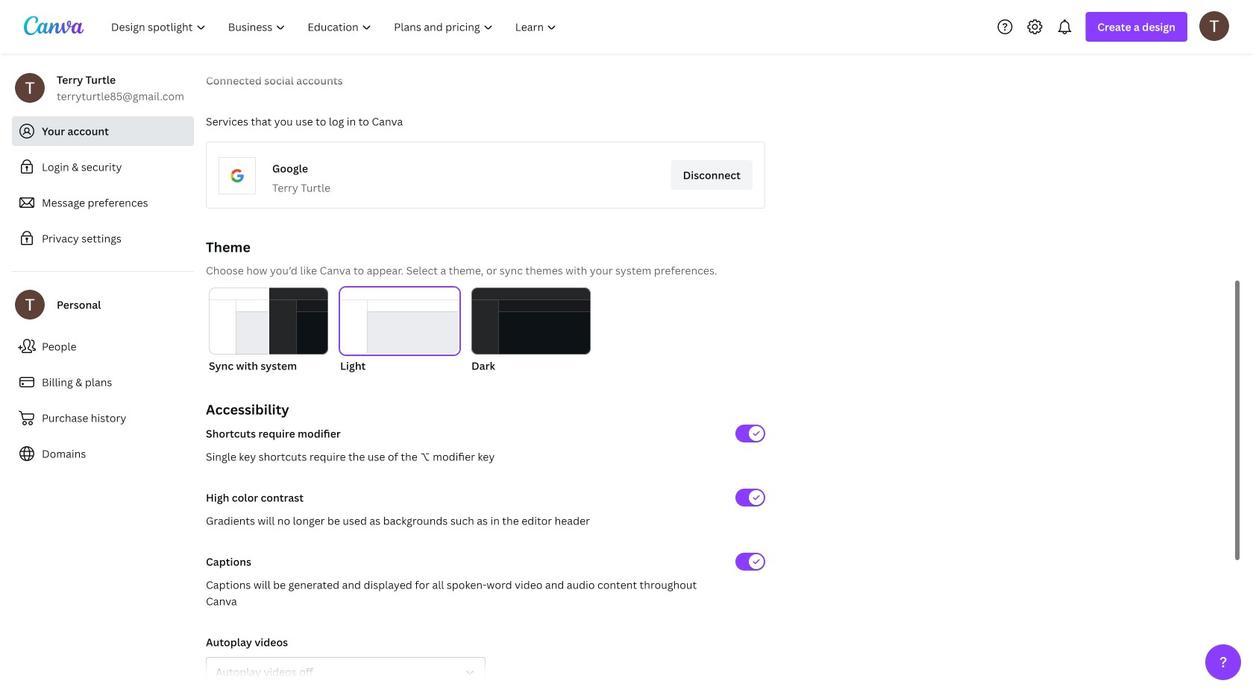 Task type: describe. For each thing, give the bounding box(es) containing it.
top level navigation element
[[101, 12, 569, 42]]

terry turtle image
[[1199, 11, 1229, 41]]



Task type: locate. For each thing, give the bounding box(es) containing it.
None button
[[209, 288, 328, 374], [340, 288, 459, 374], [471, 288, 591, 374], [206, 658, 486, 688], [209, 288, 328, 374], [340, 288, 459, 374], [471, 288, 591, 374], [206, 658, 486, 688]]



Task type: vqa. For each thing, say whether or not it's contained in the screenshot.
top level navigation 'element'
yes



